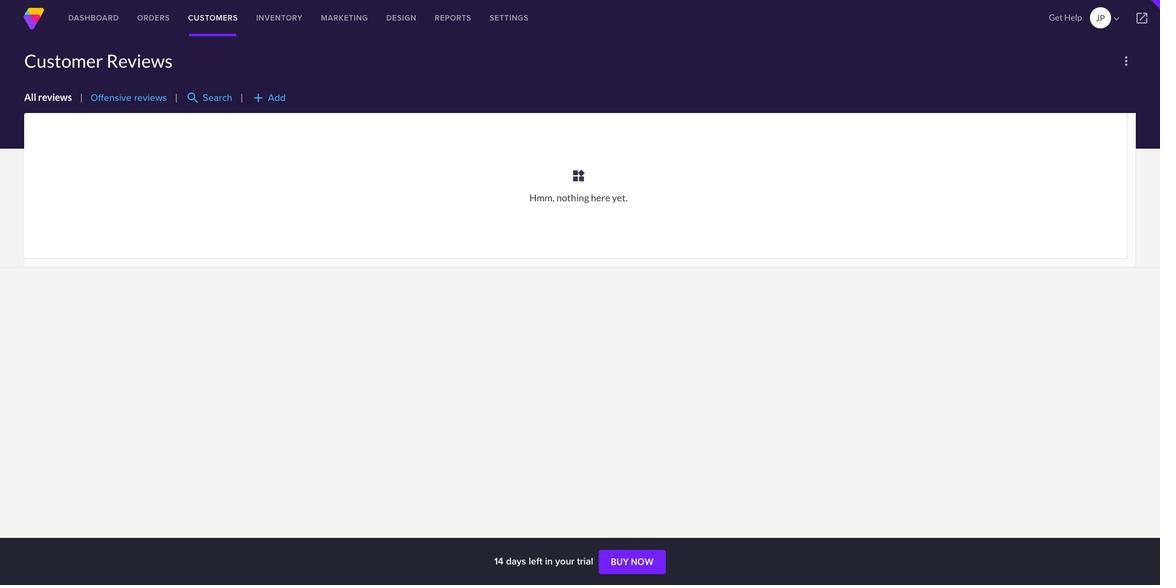 Task type: vqa. For each thing, say whether or not it's contained in the screenshot.
second THE |
yes



Task type: locate. For each thing, give the bounding box(es) containing it.
add add
[[251, 91, 286, 105]]

offensive reviews
[[91, 91, 167, 105]]

customer
[[24, 50, 103, 71]]

widgets
[[572, 169, 586, 183]]

here
[[591, 192, 611, 203]]

days
[[506, 554, 526, 568]]

add
[[268, 91, 286, 105]]

yet.
[[612, 192, 628, 203]]

reports
[[435, 12, 472, 24]]

0 horizontal spatial |
[[80, 91, 83, 103]]

1 | from the left
[[80, 91, 83, 103]]

| left add
[[240, 91, 243, 103]]

2 | from the left
[[175, 91, 178, 103]]

get
[[1049, 12, 1063, 22]]

reviews
[[107, 50, 173, 71]]

more_vert
[[1119, 54, 1134, 68]]

1 horizontal spatial reviews
[[134, 91, 167, 105]]

offensive reviews link
[[91, 91, 167, 105]]

dashboard
[[68, 12, 119, 24]]

reviews for offensive reviews
[[134, 91, 167, 105]]

dashboard link
[[59, 0, 128, 36]]

2 horizontal spatial |
[[240, 91, 243, 103]]

buy now
[[611, 557, 654, 567]]

| left search
[[175, 91, 178, 103]]


[[1112, 13, 1122, 24]]

reviews right all
[[38, 91, 72, 103]]

jp
[[1097, 13, 1105, 23]]

reviews down reviews
[[134, 91, 167, 105]]

|
[[80, 91, 83, 103], [175, 91, 178, 103], [240, 91, 243, 103]]

| left offensive
[[80, 91, 83, 103]]

get help
[[1049, 12, 1083, 22]]

14
[[494, 554, 504, 568]]

0 horizontal spatial reviews
[[38, 91, 72, 103]]

reviews
[[134, 91, 167, 105], [38, 91, 72, 103]]


[[1135, 11, 1150, 25]]

inventory
[[256, 12, 303, 24]]

1 horizontal spatial |
[[175, 91, 178, 103]]



Task type: describe. For each thing, give the bounding box(es) containing it.
customers
[[188, 12, 238, 24]]

left
[[529, 554, 543, 568]]

14 days left in your trial
[[494, 554, 596, 568]]

add
[[251, 91, 266, 105]]

all
[[24, 91, 36, 103]]

search search
[[186, 91, 232, 105]]

offensive
[[91, 91, 132, 105]]

now
[[631, 557, 654, 567]]

orders
[[137, 12, 170, 24]]

marketing
[[321, 12, 368, 24]]

buy now link
[[599, 550, 666, 574]]

your
[[555, 554, 575, 568]]

all reviews link
[[24, 91, 72, 103]]

 link
[[1124, 0, 1161, 36]]

search
[[203, 91, 232, 105]]

all reviews
[[24, 91, 72, 103]]

customer reviews
[[24, 50, 173, 71]]

settings
[[490, 12, 529, 24]]

hmm, nothing here yet.
[[530, 192, 628, 203]]

in
[[545, 554, 553, 568]]

search
[[186, 91, 200, 105]]

nothing
[[557, 192, 589, 203]]

trial
[[577, 554, 594, 568]]

hmm,
[[530, 192, 555, 203]]

buy
[[611, 557, 629, 567]]

reviews for all reviews
[[38, 91, 72, 103]]

more_vert button
[[1117, 51, 1136, 71]]

design
[[386, 12, 417, 24]]

3 | from the left
[[240, 91, 243, 103]]

help
[[1065, 12, 1083, 22]]



